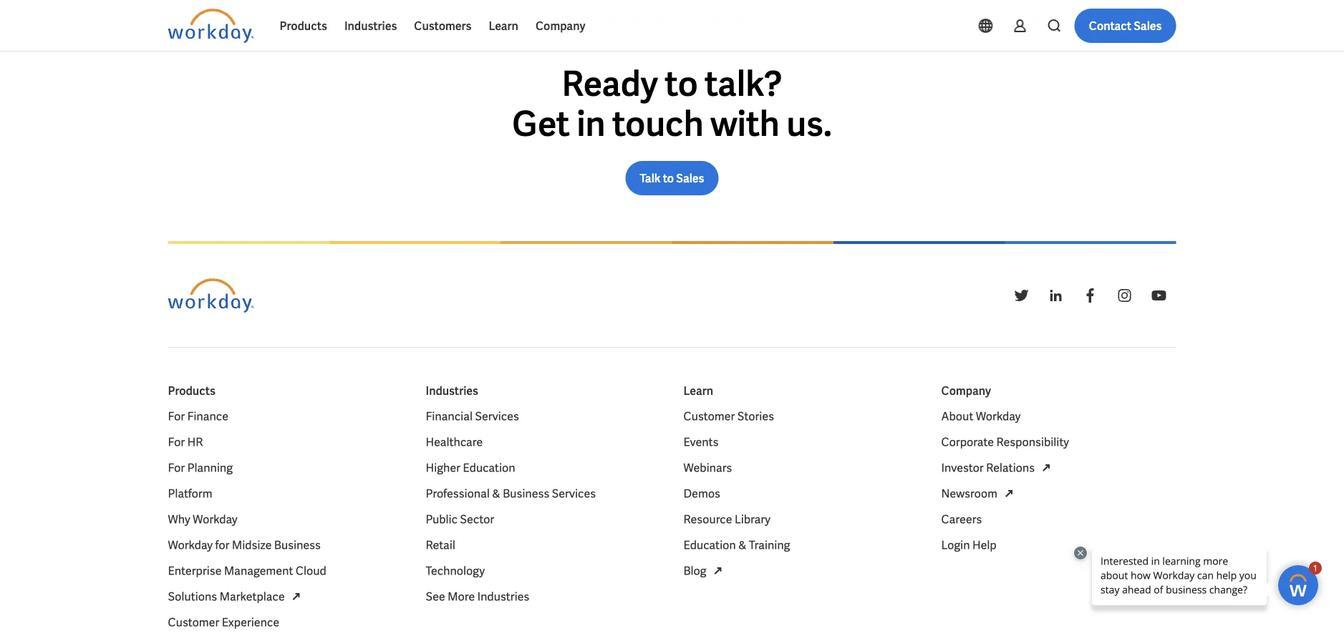 Task type: vqa. For each thing, say whether or not it's contained in the screenshot.
the For inside the for hr LINK
yes



Task type: locate. For each thing, give the bounding box(es) containing it.
1 horizontal spatial business
[[503, 487, 550, 502]]

0 horizontal spatial education
[[463, 461, 515, 476]]

1 vertical spatial customer
[[168, 616, 219, 631]]

& inside education & training link
[[739, 538, 747, 553]]

for left hr
[[168, 435, 185, 450]]

list for industries
[[426, 408, 661, 606]]

sales
[[1134, 18, 1162, 33], [676, 171, 704, 186]]

contact sales link
[[1075, 9, 1177, 43]]

sales inside contact sales link
[[1134, 18, 1162, 33]]

financial services
[[426, 409, 519, 424]]

1 vertical spatial to
[[663, 171, 674, 186]]

for up for hr
[[168, 409, 185, 424]]

3 for from the top
[[168, 461, 185, 476]]

1 vertical spatial company
[[942, 384, 991, 399]]

education & training
[[684, 538, 790, 553]]

0 vertical spatial go to the homepage image
[[168, 9, 254, 43]]

about workday
[[942, 409, 1021, 424]]

1 vertical spatial sales
[[676, 171, 704, 186]]

0 horizontal spatial opens in a new tab image
[[288, 589, 305, 606]]

go to instagram image
[[1116, 287, 1134, 304]]

company right learn dropdown button
[[536, 18, 586, 33]]

1 horizontal spatial opens in a new tab image
[[1038, 460, 1055, 477]]

solutions
[[168, 590, 217, 605]]

1 horizontal spatial education
[[684, 538, 736, 553]]

0 horizontal spatial opens in a new tab image
[[710, 563, 727, 580]]

2 list from the left
[[426, 408, 661, 606]]

in
[[577, 101, 606, 146]]

customer
[[684, 409, 735, 424], [168, 616, 219, 631]]

why
[[168, 513, 190, 528]]

products
[[280, 18, 327, 33], [168, 384, 216, 399]]

midsize
[[232, 538, 272, 553]]

why workday link
[[168, 512, 238, 529]]

workday up the for
[[193, 513, 238, 528]]

corporate responsibility link
[[942, 434, 1069, 451]]

go to the homepage image for industries
[[168, 279, 254, 313]]

education
[[463, 461, 515, 476], [684, 538, 736, 553]]

login help link
[[942, 537, 997, 554]]

webinars
[[684, 461, 732, 476]]

0 vertical spatial opens in a new tab image
[[1038, 460, 1055, 477]]

0 horizontal spatial products
[[168, 384, 216, 399]]

sales right talk on the left top of the page
[[676, 171, 704, 186]]

1 horizontal spatial customer
[[684, 409, 735, 424]]

to for talk?
[[665, 61, 698, 106]]

industries up "financial"
[[426, 384, 478, 399]]

0 horizontal spatial company
[[536, 18, 586, 33]]

0 vertical spatial learn
[[489, 18, 519, 33]]

list containing about workday
[[942, 408, 1177, 554]]

0 vertical spatial workday
[[976, 409, 1021, 424]]

2 vertical spatial industries
[[477, 590, 530, 605]]

learn left company dropdown button
[[489, 18, 519, 33]]

2 vertical spatial for
[[168, 461, 185, 476]]

& up sector at the left
[[492, 487, 500, 502]]

enterprise management cloud link
[[168, 563, 326, 580]]

products button
[[271, 9, 336, 43]]

1 vertical spatial education
[[684, 538, 736, 553]]

1 vertical spatial opens in a new tab image
[[288, 589, 305, 606]]

0 horizontal spatial business
[[274, 538, 321, 553]]

list
[[168, 408, 403, 632], [426, 408, 661, 606], [684, 408, 919, 580], [942, 408, 1177, 554]]

careers
[[942, 513, 982, 528]]

1 horizontal spatial sales
[[1134, 18, 1162, 33]]

1 vertical spatial learn
[[684, 384, 713, 399]]

1 vertical spatial opens in a new tab image
[[710, 563, 727, 580]]

careers link
[[942, 512, 982, 529]]

& left training
[[739, 538, 747, 553]]

1 horizontal spatial products
[[280, 18, 327, 33]]

0 vertical spatial services
[[475, 409, 519, 424]]

industries inside dropdown button
[[344, 18, 397, 33]]

business up cloud
[[274, 538, 321, 553]]

3 list from the left
[[684, 408, 919, 580]]

1 vertical spatial workday
[[193, 513, 238, 528]]

opens in a new tab image for relations
[[1038, 460, 1055, 477]]

products up for finance
[[168, 384, 216, 399]]

1 horizontal spatial company
[[942, 384, 991, 399]]

0 horizontal spatial &
[[492, 487, 500, 502]]

public
[[426, 513, 458, 528]]

technology
[[426, 564, 485, 579]]

to left talk?
[[665, 61, 698, 106]]

business down "higher education" 'link'
[[503, 487, 550, 502]]

industries right more
[[477, 590, 530, 605]]

1 vertical spatial for
[[168, 435, 185, 450]]

education down resource
[[684, 538, 736, 553]]

list containing for finance
[[168, 408, 403, 632]]

opens in a new tab image down relations
[[1001, 486, 1018, 503]]

opens in a new tab image for newsroom
[[1001, 486, 1018, 503]]

0 horizontal spatial learn
[[489, 18, 519, 33]]

4 list from the left
[[942, 408, 1177, 554]]

to right talk on the left top of the page
[[663, 171, 674, 186]]

login
[[942, 538, 970, 553]]

0 vertical spatial education
[[463, 461, 515, 476]]

professional & business services link
[[426, 486, 596, 503]]

0 vertical spatial customer
[[684, 409, 735, 424]]

go to the homepage image for ready to talk?
[[168, 9, 254, 43]]

0 vertical spatial products
[[280, 18, 327, 33]]

for planning link
[[168, 460, 233, 477]]

education up professional & business services link
[[463, 461, 515, 476]]

1 for from the top
[[168, 409, 185, 424]]

products left 'industries' dropdown button
[[280, 18, 327, 33]]

list for learn
[[684, 408, 919, 580]]

0 vertical spatial company
[[536, 18, 586, 33]]

for planning
[[168, 461, 233, 476]]

about
[[942, 409, 974, 424]]

workday up corporate responsibility
[[976, 409, 1021, 424]]

opens in a new tab image down responsibility on the right bottom
[[1038, 460, 1055, 477]]

0 horizontal spatial customer
[[168, 616, 219, 631]]

more
[[448, 590, 475, 605]]

0 vertical spatial opens in a new tab image
[[1001, 486, 1018, 503]]

opens in a new tab image for marketplace
[[288, 589, 305, 606]]

1 list from the left
[[168, 408, 403, 632]]

enterprise management cloud
[[168, 564, 326, 579]]

workday for about workday
[[976, 409, 1021, 424]]

opens in a new tab image
[[1001, 486, 1018, 503], [710, 563, 727, 580]]

1 vertical spatial industries
[[426, 384, 478, 399]]

go to the homepage image
[[168, 9, 254, 43], [168, 279, 254, 313]]

industries right products dropdown button
[[344, 18, 397, 33]]

customer stories link
[[684, 408, 774, 426]]

& for education
[[739, 538, 747, 553]]

webinars link
[[684, 460, 732, 477]]

1 vertical spatial &
[[739, 538, 747, 553]]

learn up customer stories
[[684, 384, 713, 399]]

0 vertical spatial sales
[[1134, 18, 1162, 33]]

opens in a new tab image
[[1038, 460, 1055, 477], [288, 589, 305, 606]]

0 vertical spatial &
[[492, 487, 500, 502]]

to inside ready to talk? get in touch with us.
[[665, 61, 698, 106]]

investor relations link
[[942, 460, 1055, 477]]

us.
[[787, 101, 832, 146]]

0 horizontal spatial sales
[[676, 171, 704, 186]]

events
[[684, 435, 719, 450]]

learn
[[489, 18, 519, 33], [684, 384, 713, 399]]

blog link
[[684, 563, 727, 580]]

customer experience
[[168, 616, 279, 631]]

sales inside talk to sales link
[[676, 171, 704, 186]]

sales right the contact
[[1134, 18, 1162, 33]]

industries
[[344, 18, 397, 33], [426, 384, 478, 399], [477, 590, 530, 605]]

workday inside "link"
[[193, 513, 238, 528]]

0 vertical spatial for
[[168, 409, 185, 424]]

1 vertical spatial services
[[552, 487, 596, 502]]

to
[[665, 61, 698, 106], [663, 171, 674, 186]]

1 vertical spatial go to the homepage image
[[168, 279, 254, 313]]

business
[[503, 487, 550, 502], [274, 538, 321, 553]]

customer up the events
[[684, 409, 735, 424]]

workday up enterprise
[[168, 538, 213, 553]]

customers button
[[406, 9, 480, 43]]

ready
[[562, 61, 658, 106]]

retail link
[[426, 537, 455, 554]]

company up about
[[942, 384, 991, 399]]

education inside education & training link
[[684, 538, 736, 553]]

0 vertical spatial to
[[665, 61, 698, 106]]

workday
[[976, 409, 1021, 424], [193, 513, 238, 528], [168, 538, 213, 553]]

cloud
[[296, 564, 326, 579]]

list containing customer stories
[[684, 408, 919, 580]]

&
[[492, 487, 500, 502], [739, 538, 747, 553]]

go to twitter image
[[1013, 287, 1030, 304]]

1 go to the homepage image from the top
[[168, 9, 254, 43]]

& inside professional & business services link
[[492, 487, 500, 502]]

sector
[[460, 513, 494, 528]]

opens in a new tab image down cloud
[[288, 589, 305, 606]]

opens in a new tab image right blog
[[710, 563, 727, 580]]

company
[[536, 18, 586, 33], [942, 384, 991, 399]]

for down for hr
[[168, 461, 185, 476]]

workday for midsize business link
[[168, 537, 321, 554]]

customer down solutions at left
[[168, 616, 219, 631]]

newsroom
[[942, 487, 998, 502]]

0 vertical spatial industries
[[344, 18, 397, 33]]

talk?
[[705, 61, 783, 106]]

retail
[[426, 538, 455, 553]]

1 horizontal spatial &
[[739, 538, 747, 553]]

learn inside learn dropdown button
[[489, 18, 519, 33]]

list containing financial services
[[426, 408, 661, 606]]

marketplace
[[220, 590, 285, 605]]

talk
[[640, 171, 661, 186]]

education inside "higher education" 'link'
[[463, 461, 515, 476]]

1 horizontal spatial opens in a new tab image
[[1001, 486, 1018, 503]]

stories
[[738, 409, 774, 424]]

services
[[475, 409, 519, 424], [552, 487, 596, 502]]

talk to sales link
[[626, 161, 719, 196]]

1 vertical spatial products
[[168, 384, 216, 399]]

2 go to the homepage image from the top
[[168, 279, 254, 313]]

workday for midsize business
[[168, 538, 321, 553]]

2 for from the top
[[168, 435, 185, 450]]

see more industries
[[426, 590, 530, 605]]



Task type: describe. For each thing, give the bounding box(es) containing it.
solutions marketplace
[[168, 590, 285, 605]]

industries button
[[336, 9, 406, 43]]

customer experience link
[[168, 615, 279, 632]]

1 horizontal spatial learn
[[684, 384, 713, 399]]

contact sales
[[1089, 18, 1162, 33]]

company button
[[527, 9, 594, 43]]

finance
[[187, 409, 229, 424]]

for for for hr
[[168, 435, 185, 450]]

education & training link
[[684, 537, 790, 554]]

0 vertical spatial business
[[503, 487, 550, 502]]

professional
[[426, 487, 490, 502]]

higher
[[426, 461, 461, 476]]

learn button
[[480, 9, 527, 43]]

corporate
[[942, 435, 994, 450]]

professional & business services
[[426, 487, 596, 502]]

1 vertical spatial business
[[274, 538, 321, 553]]

to for sales
[[663, 171, 674, 186]]

help
[[973, 538, 997, 553]]

technology link
[[426, 563, 485, 580]]

newsroom link
[[942, 486, 1018, 503]]

corporate responsibility
[[942, 435, 1069, 450]]

library
[[735, 513, 771, 528]]

about workday link
[[942, 408, 1021, 426]]

management
[[224, 564, 293, 579]]

go to youtube image
[[1151, 287, 1168, 304]]

for finance
[[168, 409, 229, 424]]

go to linkedin image
[[1048, 287, 1065, 304]]

higher education link
[[426, 460, 515, 477]]

higher education
[[426, 461, 515, 476]]

planning
[[187, 461, 233, 476]]

see
[[426, 590, 445, 605]]

customer for customer stories
[[684, 409, 735, 424]]

industries inside list
[[477, 590, 530, 605]]

demos
[[684, 487, 721, 502]]

get
[[512, 101, 570, 146]]

for finance link
[[168, 408, 229, 426]]

healthcare
[[426, 435, 483, 450]]

public sector
[[426, 513, 494, 528]]

why workday
[[168, 513, 238, 528]]

customer for customer experience
[[168, 616, 219, 631]]

for for for planning
[[168, 461, 185, 476]]

products inside dropdown button
[[280, 18, 327, 33]]

enterprise
[[168, 564, 222, 579]]

customers
[[414, 18, 472, 33]]

ready to talk? get in touch with us.
[[512, 61, 832, 146]]

& for professional
[[492, 487, 500, 502]]

2 vertical spatial workday
[[168, 538, 213, 553]]

list for products
[[168, 408, 403, 632]]

investor relations
[[942, 461, 1035, 476]]

touch
[[612, 101, 704, 146]]

for hr
[[168, 435, 203, 450]]

company inside dropdown button
[[536, 18, 586, 33]]

hr
[[187, 435, 203, 450]]

demos link
[[684, 486, 721, 503]]

training
[[749, 538, 790, 553]]

events link
[[684, 434, 719, 451]]

talk to sales
[[640, 171, 704, 186]]

resource library link
[[684, 512, 771, 529]]

list for company
[[942, 408, 1177, 554]]

public sector link
[[426, 512, 494, 529]]

financial
[[426, 409, 473, 424]]

solutions marketplace link
[[168, 589, 305, 606]]

responsibility
[[997, 435, 1069, 450]]

for
[[215, 538, 230, 553]]

with
[[711, 101, 780, 146]]

contact
[[1089, 18, 1132, 33]]

platform link
[[168, 486, 212, 503]]

for hr link
[[168, 434, 203, 451]]

go to facebook image
[[1082, 287, 1099, 304]]

0 horizontal spatial services
[[475, 409, 519, 424]]

see more industries link
[[426, 589, 530, 606]]

1 horizontal spatial services
[[552, 487, 596, 502]]

resource
[[684, 513, 732, 528]]

platform
[[168, 487, 212, 502]]

for for for finance
[[168, 409, 185, 424]]

experience
[[222, 616, 279, 631]]

resource library
[[684, 513, 771, 528]]

relations
[[986, 461, 1035, 476]]

financial services link
[[426, 408, 519, 426]]

opens in a new tab image for blog
[[710, 563, 727, 580]]

investor
[[942, 461, 984, 476]]

healthcare link
[[426, 434, 483, 451]]

customer stories
[[684, 409, 774, 424]]

workday for why workday
[[193, 513, 238, 528]]



